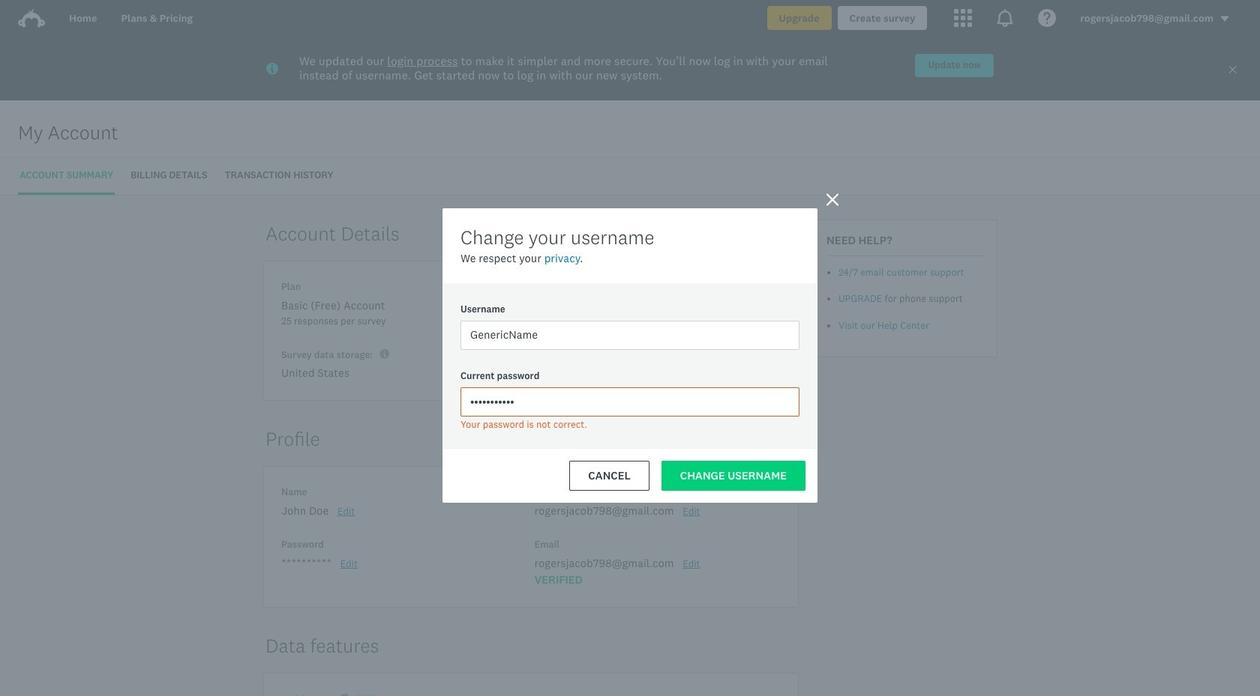 Task type: describe. For each thing, give the bounding box(es) containing it.
surveymonkey logo image
[[18, 9, 45, 28]]

1 products icon image from the left
[[954, 9, 972, 27]]



Task type: locate. For each thing, give the bounding box(es) containing it.
1 horizontal spatial products icon image
[[996, 9, 1014, 27]]

None password field
[[461, 388, 800, 417]]

help icon image
[[1038, 9, 1056, 27]]

x image
[[1228, 65, 1238, 74]]

2 products icon image from the left
[[996, 9, 1014, 27]]

None text field
[[461, 321, 800, 350]]

products icon image
[[954, 9, 972, 27], [996, 9, 1014, 27]]

0 horizontal spatial products icon image
[[954, 9, 972, 27]]



Task type: vqa. For each thing, say whether or not it's contained in the screenshot.
second Products Icon from left
yes



